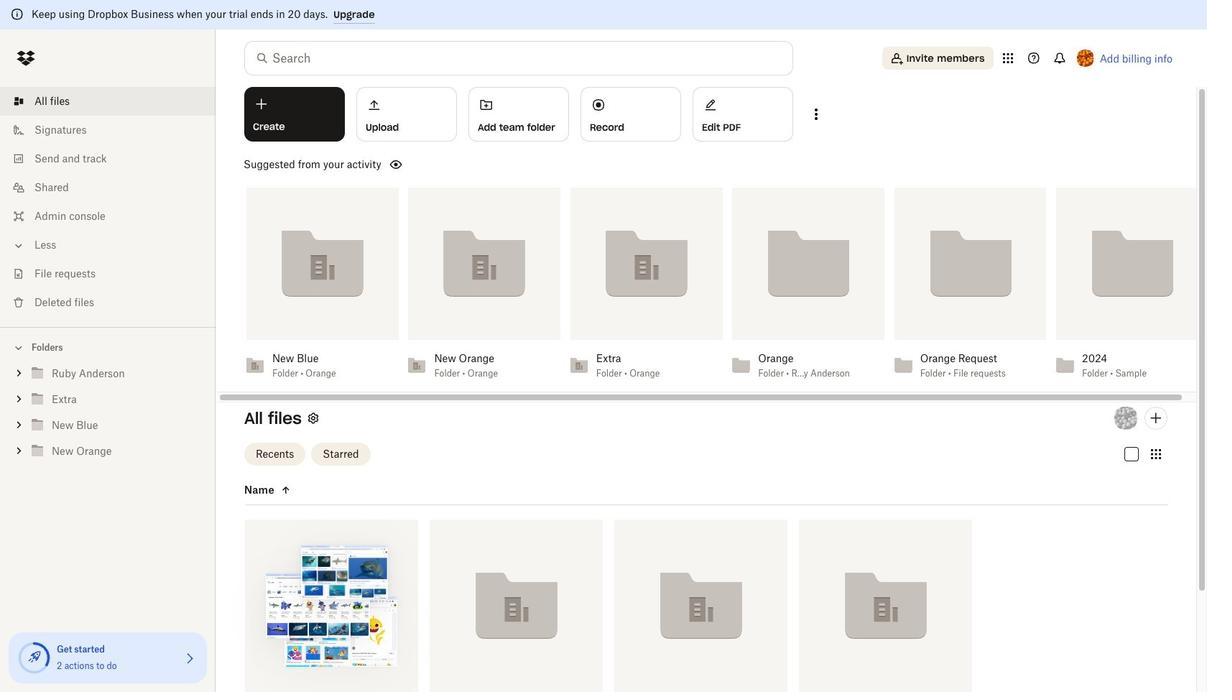 Task type: locate. For each thing, give the bounding box(es) containing it.
less image
[[11, 239, 26, 253]]

team member folder, ruby anderson row
[[245, 520, 418, 692]]

list item
[[0, 87, 216, 116]]

alert
[[0, 0, 1207, 29]]

team shared folder, new blue row
[[615, 520, 788, 692]]

list
[[0, 78, 216, 327]]

group
[[0, 358, 216, 475]]

account menu image
[[1077, 50, 1094, 67]]

ruby anderson image
[[1115, 407, 1138, 430]]



Task type: vqa. For each thing, say whether or not it's contained in the screenshot.
Less icon
yes



Task type: describe. For each thing, give the bounding box(es) containing it.
folder settings image
[[305, 410, 322, 427]]

team shared folder, new orange row
[[799, 520, 972, 692]]

dropbox image
[[11, 44, 40, 73]]

team shared folder, extra row
[[430, 520, 603, 692]]

Search in folder "Dropbox" text field
[[272, 50, 763, 67]]

add team members image
[[1148, 410, 1165, 427]]



